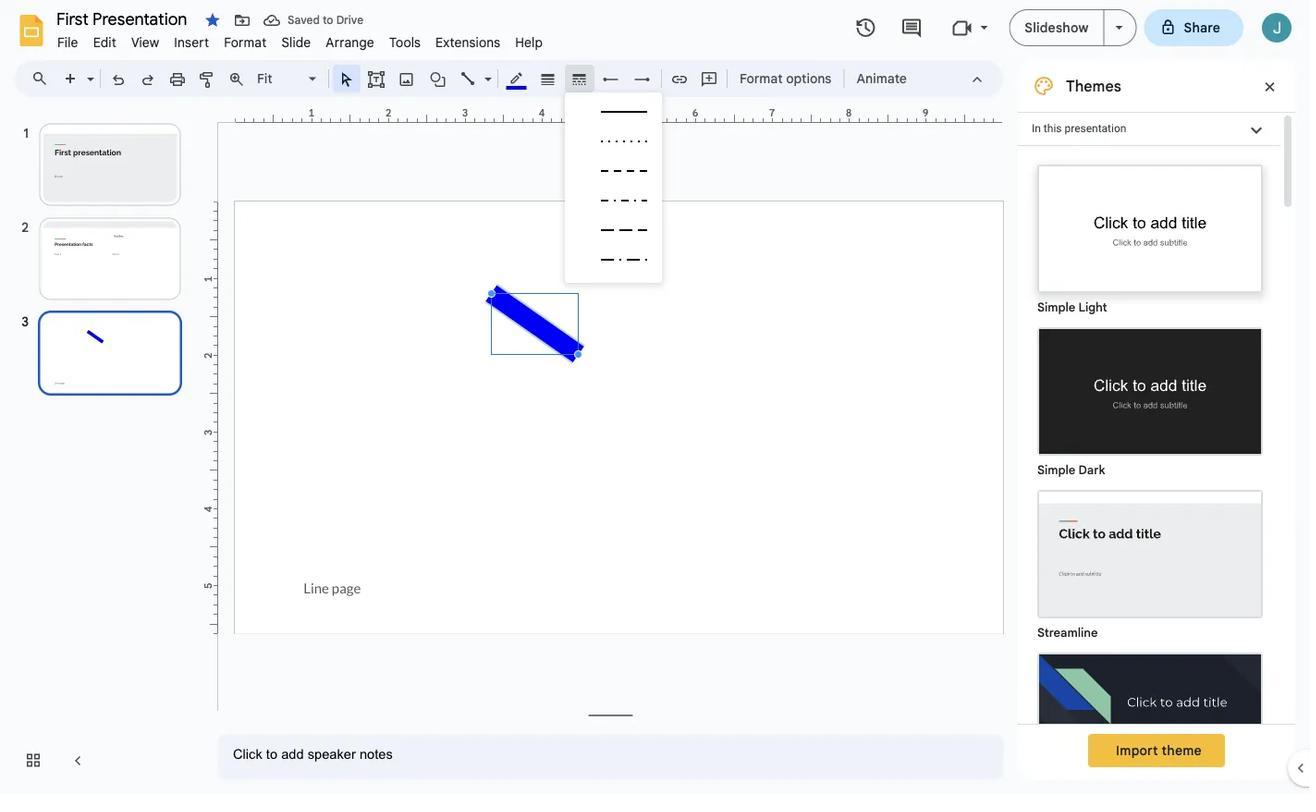 Task type: describe. For each thing, give the bounding box(es) containing it.
drive
[[336, 13, 364, 27]]

format menu item
[[217, 31, 274, 53]]

format options
[[740, 70, 832, 86]]

file
[[57, 34, 78, 50]]

slide menu item
[[274, 31, 319, 53]]

arrange
[[326, 34, 375, 50]]

saved to drive button
[[259, 7, 368, 33]]

view menu item
[[124, 31, 167, 53]]

themes application
[[0, 0, 1311, 795]]

option group inside themes section
[[1019, 146, 1281, 795]]

slideshow button
[[1010, 9, 1105, 46]]

Simple Dark radio
[[1029, 318, 1273, 481]]

saved
[[288, 13, 320, 27]]

simple light
[[1038, 300, 1108, 315]]

presentation
[[1065, 122, 1127, 135]]

animate button
[[849, 65, 916, 93]]

Focus radio
[[1029, 644, 1273, 795]]

focus image
[[1040, 655, 1262, 780]]

tools
[[389, 34, 421, 50]]

menu bar banner
[[0, 0, 1311, 795]]

share
[[1185, 19, 1221, 36]]

line start list. arrow style: none selected. option
[[601, 66, 622, 92]]

themes section
[[1019, 60, 1296, 795]]

tools menu item
[[382, 31, 428, 53]]

Menus field
[[23, 66, 64, 92]]

to
[[323, 13, 334, 27]]

slide
[[282, 34, 311, 50]]

arrange menu item
[[319, 31, 382, 53]]

main toolbar
[[55, 65, 917, 93]]

menu inside themes application
[[565, 93, 662, 283]]

Zoom text field
[[254, 66, 306, 92]]

extensions
[[436, 34, 501, 50]]

theme
[[1162, 743, 1203, 759]]

saved to drive
[[288, 13, 364, 27]]

extensions menu item
[[428, 31, 508, 53]]

format for format
[[224, 34, 267, 50]]

import theme button
[[1089, 735, 1226, 768]]

import theme
[[1117, 743, 1203, 759]]

import
[[1117, 743, 1159, 759]]

in this presentation
[[1032, 122, 1127, 135]]

simple for simple dark
[[1038, 463, 1076, 478]]

edit menu item
[[86, 31, 124, 53]]

format options button
[[732, 65, 840, 93]]

insert
[[174, 34, 209, 50]]



Task type: locate. For each thing, give the bounding box(es) containing it.
1 vertical spatial simple
[[1038, 463, 1076, 478]]

in this presentation tab
[[1019, 112, 1281, 146]]

line weight list. 24px selected. option
[[538, 66, 559, 92]]

menu bar
[[50, 24, 551, 55]]

navigation
[[0, 105, 204, 795]]

light
[[1079, 300, 1108, 315]]

menu bar containing file
[[50, 24, 551, 55]]

option group containing simple light
[[1019, 146, 1281, 795]]

simple for simple light
[[1038, 300, 1076, 315]]

1 horizontal spatial format
[[740, 70, 783, 86]]

2 simple from the top
[[1038, 463, 1076, 478]]

shape image
[[428, 66, 449, 92]]

0 vertical spatial simple
[[1038, 300, 1076, 315]]

themes
[[1067, 77, 1122, 95]]

view
[[131, 34, 159, 50]]

Streamline radio
[[1029, 481, 1273, 644]]

edit
[[93, 34, 116, 50]]

in
[[1032, 122, 1042, 135]]

Star checkbox
[[200, 7, 226, 33]]

format inside format menu item
[[224, 34, 267, 50]]

slideshow
[[1025, 19, 1089, 36]]

animate
[[857, 70, 907, 86]]

simple left light
[[1038, 300, 1076, 315]]

help menu item
[[508, 31, 551, 53]]

menu bar inside menu bar banner
[[50, 24, 551, 55]]

menu
[[565, 93, 662, 283]]

presentation options image
[[1116, 26, 1124, 30]]

insert image image
[[396, 66, 418, 92]]

border color: blue image
[[507, 66, 528, 90]]

navigation inside themes application
[[0, 105, 204, 795]]

share button
[[1145, 9, 1244, 46]]

simple inside radio
[[1038, 463, 1076, 478]]

format inside format options button
[[740, 70, 783, 86]]

Simple Light radio
[[1029, 155, 1273, 795]]

format down star option
[[224, 34, 267, 50]]

0 horizontal spatial format
[[224, 34, 267, 50]]

0 vertical spatial format
[[224, 34, 267, 50]]

simple
[[1038, 300, 1076, 315], [1038, 463, 1076, 478]]

simple left dark
[[1038, 463, 1076, 478]]

help
[[516, 34, 543, 50]]

insert menu item
[[167, 31, 217, 53]]

file menu item
[[50, 31, 86, 53]]

streamline
[[1038, 626, 1099, 641]]

option group
[[1019, 146, 1281, 795]]

dark
[[1079, 463, 1106, 478]]

simple dark
[[1038, 463, 1106, 478]]

format left 'options'
[[740, 70, 783, 86]]

Zoom field
[[252, 66, 325, 93]]

1 vertical spatial format
[[740, 70, 783, 86]]

new slide with layout image
[[82, 67, 94, 73]]

options
[[787, 70, 832, 86]]

simple inside "option"
[[1038, 300, 1076, 315]]

format for format options
[[740, 70, 783, 86]]

Rename text field
[[50, 7, 198, 30]]

1 simple from the top
[[1038, 300, 1076, 315]]

this
[[1044, 122, 1062, 135]]

format
[[224, 34, 267, 50], [740, 70, 783, 86]]

line end list. arrow style: none selected. option
[[632, 66, 654, 92]]



Task type: vqa. For each thing, say whether or not it's contained in the screenshot.
top Simple
yes



